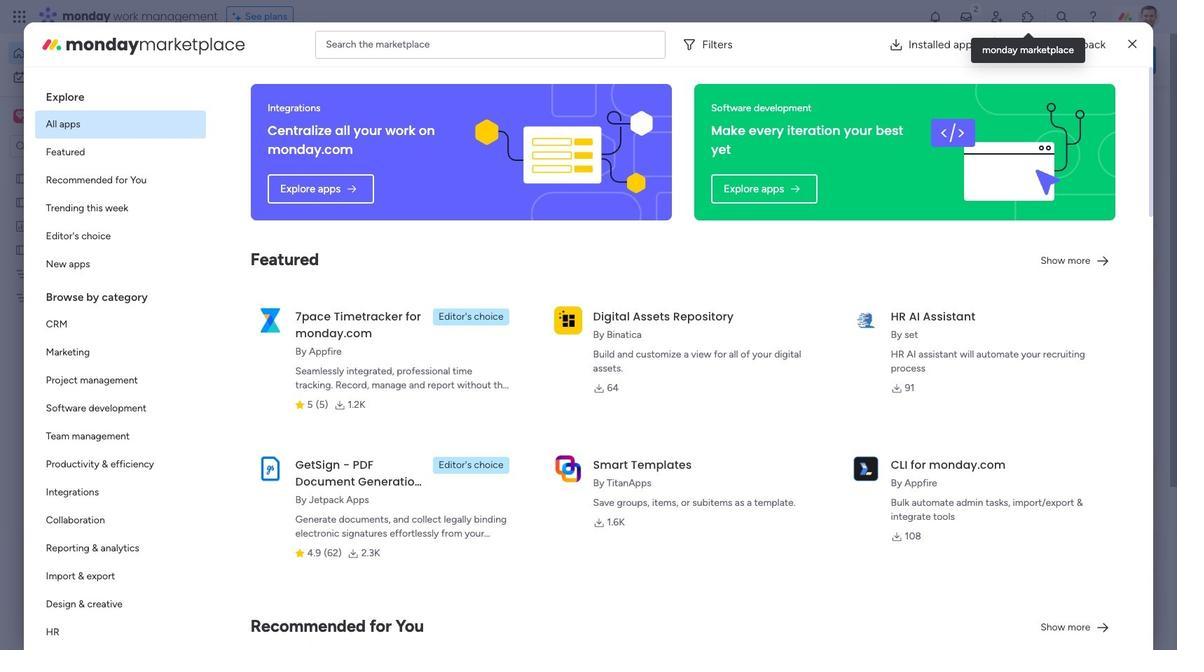 Task type: vqa. For each thing, say whether or not it's contained in the screenshot.
second banner logo from the right
yes



Task type: describe. For each thing, give the bounding box(es) containing it.
see plans image
[[232, 9, 245, 25]]

notifications image
[[928, 10, 942, 24]]

invite members image
[[990, 10, 1004, 24]]

1 horizontal spatial terry turtle image
[[1138, 6, 1160, 28]]

search everything image
[[1055, 10, 1069, 24]]

help center element
[[946, 578, 1156, 634]]

0 vertical spatial public board image
[[15, 172, 28, 185]]

dapulse x slim image
[[1135, 102, 1152, 118]]

2 check circle image from the top
[[967, 149, 976, 160]]

1 workspace image from the left
[[13, 109, 27, 124]]

1 heading from the top
[[35, 78, 206, 111]]

public dashboard image
[[15, 219, 28, 233]]

1 vertical spatial public board image
[[15, 195, 28, 209]]

update feed image
[[959, 10, 973, 24]]

public board image inside quick search results list box
[[234, 256, 249, 271]]

2 workspace image from the left
[[16, 109, 25, 124]]

1 vertical spatial terry turtle image
[[249, 627, 277, 651]]

select product image
[[13, 10, 27, 24]]

templates image image
[[958, 282, 1143, 379]]

help image
[[1086, 10, 1100, 24]]

v2 user feedback image
[[957, 52, 968, 68]]



Task type: locate. For each thing, give the bounding box(es) containing it.
workspace image
[[13, 109, 27, 124], [16, 109, 25, 124]]

workspace selection element
[[13, 108, 117, 126]]

dapulse x slim image
[[1128, 36, 1137, 53]]

list box
[[35, 78, 206, 651], [0, 164, 179, 498]]

2 element
[[358, 528, 375, 544]]

0 vertical spatial check circle image
[[967, 132, 976, 142]]

getting started element
[[946, 511, 1156, 567]]

1 horizontal spatial banner logo image
[[917, 84, 1099, 221]]

1 banner logo image from the left
[[473, 84, 655, 221]]

heading
[[35, 78, 206, 111], [35, 279, 206, 311]]

2 heading from the top
[[35, 279, 206, 311]]

2 vertical spatial public board image
[[234, 256, 249, 271]]

2 banner logo image from the left
[[917, 84, 1099, 221]]

check circle image
[[967, 132, 976, 142], [967, 149, 976, 160]]

banner logo image
[[473, 84, 655, 221], [917, 84, 1099, 221]]

monday marketplace image
[[1021, 10, 1035, 24]]

circle o image
[[967, 203, 976, 214]]

1 vertical spatial check circle image
[[967, 149, 976, 160]]

2 image
[[970, 1, 982, 16]]

public board image
[[15, 172, 28, 185], [15, 195, 28, 209], [234, 256, 249, 271]]

1 vertical spatial heading
[[35, 279, 206, 311]]

monday marketplace image
[[40, 33, 63, 56]]

1 check circle image from the top
[[967, 132, 976, 142]]

app logo image
[[256, 307, 284, 335], [554, 307, 582, 335], [852, 307, 880, 335], [256, 455, 284, 483], [554, 455, 582, 483], [852, 455, 880, 483]]

public board image
[[15, 243, 28, 256]]

quick search results list box
[[216, 131, 912, 488]]

0 vertical spatial terry turtle image
[[1138, 6, 1160, 28]]

0 vertical spatial heading
[[35, 78, 206, 111]]

circle o image
[[967, 167, 976, 178], [967, 185, 976, 196]]

0 horizontal spatial terry turtle image
[[249, 627, 277, 651]]

option
[[8, 42, 170, 64], [8, 66, 170, 88], [35, 111, 206, 139], [35, 139, 206, 167], [0, 166, 179, 168], [35, 167, 206, 195], [35, 195, 206, 223], [35, 223, 206, 251], [35, 251, 206, 279], [35, 311, 206, 339], [35, 339, 206, 367], [35, 367, 206, 395], [35, 395, 206, 423], [35, 423, 206, 451], [35, 451, 206, 479], [35, 479, 206, 507], [35, 507, 206, 535], [35, 535, 206, 563], [35, 563, 206, 591], [35, 591, 206, 619], [35, 619, 206, 647]]

1 vertical spatial circle o image
[[967, 185, 976, 196]]

1 circle o image from the top
[[967, 167, 976, 178]]

v2 bolt switch image
[[1066, 52, 1075, 68]]

0 horizontal spatial banner logo image
[[473, 84, 655, 221]]

Search in workspace field
[[29, 138, 117, 154]]

terry turtle image
[[1138, 6, 1160, 28], [249, 627, 277, 651]]

2 circle o image from the top
[[967, 185, 976, 196]]

0 vertical spatial circle o image
[[967, 167, 976, 178]]



